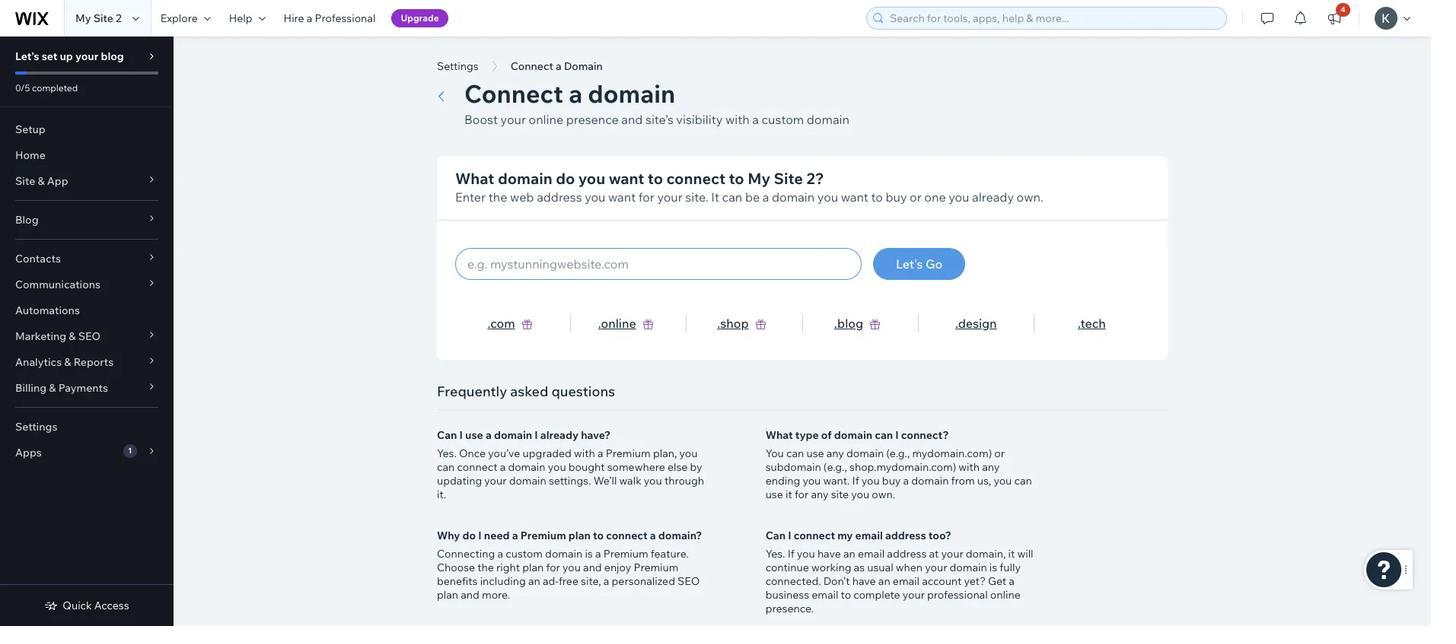 Task type: locate. For each thing, give the bounding box(es) containing it.
yes. up connected.
[[766, 548, 786, 561]]

help button
[[220, 0, 275, 37]]

0 horizontal spatial and
[[461, 589, 480, 602]]

set
[[42, 50, 57, 63]]

for left site,
[[546, 561, 560, 575]]

. for tech
[[1078, 316, 1081, 331]]

premium up walk
[[606, 447, 651, 461]]

design
[[959, 316, 997, 331]]

1 horizontal spatial let's
[[896, 257, 923, 272]]

and left 'more.'
[[461, 589, 480, 602]]

what domain do you want to connect to my site 2? enter the web address you want for your site. it can be a domain you want to buy or one you already own.
[[455, 169, 1044, 205]]

it
[[711, 190, 720, 205]]

your left site.
[[658, 190, 683, 205]]

connect a domain button
[[503, 55, 611, 78]]

online down fully at right bottom
[[991, 589, 1021, 602]]

can inside can i use a domain i already have? yes. once you've upgraded with a premium plan, you can connect a domain you bought somewhere else by updating your domain settings. we'll walk you through it.
[[437, 429, 457, 442]]

1 horizontal spatial plan
[[523, 561, 544, 575]]

premium up 'personalized'
[[604, 548, 649, 561]]

0 horizontal spatial settings
[[15, 420, 57, 434]]

& inside 'popup button'
[[69, 330, 76, 343]]

can for can i use a domain i already have? yes. once you've upgraded with a premium plan, you can connect a domain you bought somewhere else by updating your domain settings. we'll walk you through it.
[[437, 429, 457, 442]]

1 horizontal spatial with
[[726, 112, 750, 127]]

2 . from the left
[[598, 316, 601, 331]]

the inside why do i need a premium plan to connect a domain? connecting a custom domain is a premium feature. choose the right plan for you and enjoy premium benefits including an ad-free site, a personalized seo plan and more.
[[478, 561, 494, 575]]

connect up boost
[[465, 78, 564, 109]]

0 vertical spatial if
[[853, 474, 860, 488]]

use up once
[[465, 429, 483, 442]]

and
[[622, 112, 643, 127], [583, 561, 602, 575], [461, 589, 480, 602]]

or left 'one'
[[910, 190, 922, 205]]

marketing
[[15, 330, 66, 343]]

and left enjoy
[[583, 561, 602, 575]]

why
[[437, 529, 460, 543]]

can
[[437, 429, 457, 442], [766, 529, 786, 543]]

2 horizontal spatial an
[[879, 575, 891, 589]]

1 vertical spatial custom
[[506, 548, 543, 561]]

2 vertical spatial for
[[546, 561, 560, 575]]

1 horizontal spatial seo
[[678, 575, 700, 589]]

0 vertical spatial can
[[437, 429, 457, 442]]

my left 2
[[75, 11, 91, 25]]

what up you
[[766, 429, 793, 442]]

connect
[[667, 169, 726, 188], [457, 461, 498, 474], [606, 529, 648, 543], [794, 529, 835, 543]]

what inside what type of domain can i connect? you can use any domain (e.g., mydomain.com) or subdomain (e.g., shop.mydomain.com) with any ending you want. if you buy a domain from us, you can use it for any site you own.
[[766, 429, 793, 442]]

domain up 2?
[[807, 112, 850, 127]]

can up the shop.mydomain.com)
[[875, 429, 893, 442]]

0 vertical spatial buy
[[886, 190, 907, 205]]

& inside dropdown button
[[49, 382, 56, 395]]

we'll
[[594, 474, 617, 488]]

yes. inside can i use a domain i already have? yes. once you've upgraded with a premium plan, you can connect a domain you bought somewhere else by updating your domain settings. we'll walk you through it.
[[437, 447, 457, 461]]

0 horizontal spatial already
[[541, 429, 579, 442]]

already up upgraded
[[541, 429, 579, 442]]

a right site,
[[604, 575, 610, 589]]

help
[[229, 11, 253, 25]]

connect left upgraded
[[457, 461, 498, 474]]

already
[[973, 190, 1014, 205], [541, 429, 579, 442]]

yes.
[[437, 447, 457, 461], [766, 548, 786, 561]]

i left need
[[478, 529, 482, 543]]

site down home
[[15, 174, 35, 188]]

can up updating
[[437, 429, 457, 442]]

1 . from the left
[[488, 316, 491, 331]]

0 vertical spatial use
[[465, 429, 483, 442]]

seo inside marketing & seo 'popup button'
[[78, 330, 101, 343]]

0 vertical spatial and
[[622, 112, 643, 127]]

billing
[[15, 382, 47, 395]]

0 horizontal spatial if
[[788, 548, 795, 561]]

2 horizontal spatial with
[[959, 461, 980, 474]]

can up continue at the bottom right of page
[[766, 529, 786, 543]]

hire
[[284, 11, 304, 25]]

& left 'reports'
[[64, 356, 71, 369]]

email left when
[[858, 548, 885, 561]]

domain inside why do i need a premium plan to connect a domain? connecting a custom domain is a premium feature. choose the right plan for you and enjoy premium benefits including an ad-free site, a personalized seo plan and more.
[[545, 548, 583, 561]]

1 horizontal spatial yes.
[[766, 548, 786, 561]]

for down subdomain
[[795, 488, 809, 502]]

use down subdomain
[[766, 488, 784, 502]]

4 . from the left
[[835, 316, 838, 331]]

i up continue at the bottom right of page
[[788, 529, 792, 543]]

online inside connect a domain boost your online presence and site's visibility with a custom domain
[[529, 112, 564, 127]]

what type of domain can i connect? you can use any domain (e.g., mydomain.com) or subdomain (e.g., shop.mydomain.com) with any ending you want. if you buy a domain from us, you can use it for any site you own.
[[766, 429, 1033, 502]]

your right boost
[[501, 112, 526, 127]]

a left domain
[[556, 59, 562, 73]]

premium up the ad-
[[521, 529, 566, 543]]

have down my
[[818, 548, 841, 561]]

do down presence on the left of page
[[556, 169, 575, 188]]

2 vertical spatial plan
[[437, 589, 459, 602]]

use
[[465, 429, 483, 442], [807, 447, 824, 461], [766, 488, 784, 502]]

0/5
[[15, 82, 30, 94]]

you
[[579, 169, 606, 188], [585, 190, 606, 205], [818, 190, 839, 205], [949, 190, 970, 205], [680, 447, 698, 461], [548, 461, 566, 474], [644, 474, 662, 488], [803, 474, 821, 488], [862, 474, 880, 488], [994, 474, 1012, 488], [852, 488, 870, 502], [797, 548, 815, 561], [563, 561, 581, 575]]

1 vertical spatial have
[[853, 575, 876, 589]]

0 vertical spatial it
[[786, 488, 793, 502]]

1 horizontal spatial or
[[995, 447, 1005, 461]]

5 . from the left
[[956, 316, 959, 331]]

0 horizontal spatial do
[[463, 529, 476, 543]]

the
[[489, 190, 507, 205], [478, 561, 494, 575]]

2 horizontal spatial plan
[[569, 529, 591, 543]]

your
[[75, 50, 98, 63], [501, 112, 526, 127], [658, 190, 683, 205], [485, 474, 507, 488], [942, 548, 964, 561], [925, 561, 948, 575], [903, 589, 925, 602]]

let's left the "go"
[[896, 257, 923, 272]]

seo
[[78, 330, 101, 343], [678, 575, 700, 589]]

an left when
[[879, 575, 891, 589]]

can
[[722, 190, 743, 205], [875, 429, 893, 442], [787, 447, 804, 461], [437, 461, 455, 474], [1015, 474, 1033, 488]]

& left app
[[38, 174, 45, 188]]

0 vertical spatial my
[[75, 11, 91, 25]]

1 vertical spatial buy
[[883, 474, 901, 488]]

if
[[853, 474, 860, 488], [788, 548, 795, 561]]

0 horizontal spatial yes.
[[437, 447, 457, 461]]

do up connecting
[[463, 529, 476, 543]]

custom inside connect a domain boost your online presence and site's visibility with a custom domain
[[762, 112, 804, 127]]

0 horizontal spatial is
[[585, 548, 593, 561]]

your right at
[[942, 548, 964, 561]]

1 vertical spatial the
[[478, 561, 494, 575]]

let's inside button
[[896, 257, 923, 272]]

2 vertical spatial online
[[991, 589, 1021, 602]]

address left at
[[887, 548, 927, 561]]

1 horizontal spatial my
[[748, 169, 771, 188]]

can up it.
[[437, 461, 455, 474]]

and left the site's
[[622, 112, 643, 127]]

contacts button
[[0, 246, 174, 272]]

a right need
[[512, 529, 518, 543]]

choose
[[437, 561, 475, 575]]

will
[[1018, 548, 1034, 561]]

can right you
[[787, 447, 804, 461]]

1 vertical spatial can
[[766, 529, 786, 543]]

business
[[766, 589, 810, 602]]

1 horizontal spatial do
[[556, 169, 575, 188]]

0 vertical spatial or
[[910, 190, 922, 205]]

can right us,
[[1015, 474, 1033, 488]]

plan up free
[[569, 529, 591, 543]]

settings up apps
[[15, 420, 57, 434]]

any right from in the bottom of the page
[[983, 461, 1000, 474]]

0 horizontal spatial what
[[455, 169, 495, 188]]

0 horizontal spatial with
[[574, 447, 595, 461]]

address inside "what domain do you want to connect to my site 2? enter the web address you want for your site. it can be a domain you want to buy or one you already own."
[[537, 190, 582, 205]]

0 vertical spatial plan
[[569, 529, 591, 543]]

0 vertical spatial connect
[[511, 59, 554, 73]]

& for marketing
[[69, 330, 76, 343]]

my
[[75, 11, 91, 25], [748, 169, 771, 188]]

own. inside "what domain do you want to connect to my site 2? enter the web address you want for your site. it can be a domain you want to buy or one you already own."
[[1017, 190, 1044, 205]]

my up be
[[748, 169, 771, 188]]

1 horizontal spatial blog
[[838, 316, 864, 331]]

blog
[[101, 50, 124, 63], [838, 316, 864, 331]]

let's for let's go
[[896, 257, 923, 272]]

the left right
[[478, 561, 494, 575]]

& up the analytics & reports
[[69, 330, 76, 343]]

settings up boost
[[437, 59, 479, 73]]

let's for let's set up your blog
[[15, 50, 39, 63]]

buy inside "what domain do you want to connect to my site 2? enter the web address you want for your site. it can be a domain you want to buy or one you already own."
[[886, 190, 907, 205]]

0 vertical spatial own.
[[1017, 190, 1044, 205]]

1 horizontal spatial it
[[1009, 548, 1015, 561]]

. for com
[[488, 316, 491, 331]]

setup
[[15, 123, 46, 136]]

0 horizontal spatial let's
[[15, 50, 39, 63]]

with right visibility
[[726, 112, 750, 127]]

connect up enjoy
[[606, 529, 648, 543]]

connect inside why do i need a premium plan to connect a domain? connecting a custom domain is a premium feature. choose the right plan for you and enjoy premium benefits including an ad-free site, a personalized seo plan and more.
[[606, 529, 648, 543]]

i inside why do i need a premium plan to connect a domain? connecting a custom domain is a premium feature. choose the right plan for you and enjoy premium benefits including an ad-free site, a personalized seo plan and more.
[[478, 529, 482, 543]]

benefits
[[437, 575, 478, 589]]

is
[[585, 548, 593, 561], [990, 561, 998, 575]]

0 horizontal spatial my
[[75, 11, 91, 25]]

it inside what type of domain can i connect? you can use any domain (e.g., mydomain.com) or subdomain (e.g., shop.mydomain.com) with any ending you want. if you buy a domain from us, you can use it for any site you own.
[[786, 488, 793, 502]]

connect for domain
[[465, 78, 564, 109]]

have right don't
[[853, 575, 876, 589]]

0 horizontal spatial site
[[15, 174, 35, 188]]

0 vertical spatial yes.
[[437, 447, 457, 461]]

a inside button
[[556, 59, 562, 73]]

0 vertical spatial custom
[[762, 112, 804, 127]]

1 horizontal spatial have
[[853, 575, 876, 589]]

1 vertical spatial for
[[795, 488, 809, 502]]

1 horizontal spatial if
[[853, 474, 860, 488]]

a inside "what domain do you want to connect to my site 2? enter the web address you want for your site. it can be a domain you want to buy or one you already own."
[[763, 190, 770, 205]]

0 vertical spatial settings
[[437, 59, 479, 73]]

. com
[[488, 316, 515, 331]]

app
[[47, 174, 68, 188]]

site left 2
[[93, 11, 113, 25]]

if inside can i connect my email address too? yes. if you have an email address at your domain, it will continue working as usual when your domain is fully connected. don't have an email account yet? get a business email to complete your professional online presence.
[[788, 548, 795, 561]]

1 horizontal spatial settings
[[437, 59, 479, 73]]

an left the ad-
[[528, 575, 541, 589]]

working
[[812, 561, 852, 575]]

an inside why do i need a premium plan to connect a domain? connecting a custom domain is a premium feature. choose the right plan for you and enjoy premium benefits including an ad-free site, a personalized seo plan and more.
[[528, 575, 541, 589]]

your right up
[[75, 50, 98, 63]]

own.
[[1017, 190, 1044, 205], [872, 488, 896, 502]]

1 vertical spatial if
[[788, 548, 795, 561]]

seo down feature.
[[678, 575, 700, 589]]

is up site,
[[585, 548, 593, 561]]

or inside what type of domain can i connect? you can use any domain (e.g., mydomain.com) or subdomain (e.g., shop.mydomain.com) with any ending you want. if you buy a domain from us, you can use it for any site you own.
[[995, 447, 1005, 461]]

address right web
[[537, 190, 582, 205]]

domain
[[588, 78, 676, 109], [807, 112, 850, 127], [498, 169, 553, 188], [772, 190, 815, 205], [494, 429, 532, 442], [835, 429, 873, 442], [847, 447, 884, 461], [508, 461, 546, 474], [509, 474, 547, 488], [912, 474, 949, 488], [545, 548, 583, 561], [950, 561, 987, 575]]

0 vertical spatial for
[[639, 190, 655, 205]]

(e.g., up site
[[824, 461, 848, 474]]

yes. left once
[[437, 447, 457, 461]]

custom down need
[[506, 548, 543, 561]]

1 horizontal spatial for
[[639, 190, 655, 205]]

custom
[[762, 112, 804, 127], [506, 548, 543, 561]]

my inside "what domain do you want to connect to my site 2? enter the web address you want for your site. it can be a domain you want to buy or one you already own."
[[748, 169, 771, 188]]

domain up free
[[545, 548, 583, 561]]

0 vertical spatial have
[[818, 548, 841, 561]]

if right want.
[[853, 474, 860, 488]]

0 horizontal spatial for
[[546, 561, 560, 575]]

what inside "what domain do you want to connect to my site 2? enter the web address you want for your site. it can be a domain you want to buy or one you already own."
[[455, 169, 495, 188]]

0 horizontal spatial online
[[529, 112, 564, 127]]

1 horizontal spatial own.
[[1017, 190, 1044, 205]]

6 . from the left
[[1078, 316, 1081, 331]]

or
[[910, 190, 922, 205], [995, 447, 1005, 461]]

site,
[[581, 575, 601, 589]]

one
[[925, 190, 946, 205]]

connect inside connect a domain boost your online presence and site's visibility with a custom domain
[[465, 78, 564, 109]]

let's go
[[896, 257, 943, 272]]

it.
[[437, 488, 446, 502]]

2 horizontal spatial site
[[774, 169, 803, 188]]

if up connected.
[[788, 548, 795, 561]]

already inside can i use a domain i already have? yes. once you've upgraded with a premium plan, you can connect a domain you bought somewhere else by updating your domain settings. we'll walk you through it.
[[541, 429, 579, 442]]

let's inside sidebar element
[[15, 50, 39, 63]]

2 horizontal spatial use
[[807, 447, 824, 461]]

is inside why do i need a premium plan to connect a domain? connecting a custom domain is a premium feature. choose the right plan for you and enjoy premium benefits including an ad-free site, a personalized seo plan and more.
[[585, 548, 593, 561]]

buy
[[886, 190, 907, 205], [883, 474, 901, 488]]

connect inside button
[[511, 59, 554, 73]]

site & app
[[15, 174, 68, 188]]

home
[[15, 149, 46, 162]]

3 . from the left
[[718, 316, 721, 331]]

to inside can i connect my email address too? yes. if you have an email address at your domain, it will continue working as usual when your domain is fully connected. don't have an email account yet? get a business email to complete your professional online presence.
[[841, 589, 851, 602]]

Search for tools, apps, help & more... field
[[886, 8, 1222, 29]]

connect left domain
[[511, 59, 554, 73]]

premium inside can i use a domain i already have? yes. once you've upgraded with a premium plan, you can connect a domain you bought somewhere else by updating your domain settings. we'll walk you through it.
[[606, 447, 651, 461]]

. tech
[[1078, 316, 1106, 331]]

1 vertical spatial yes.
[[766, 548, 786, 561]]

it down subdomain
[[786, 488, 793, 502]]

yes. inside can i connect my email address too? yes. if you have an email address at your domain, it will continue working as usual when your domain is fully connected. don't have an email account yet? get a business email to complete your professional online presence.
[[766, 548, 786, 561]]

blog
[[15, 213, 38, 227]]

let's left set
[[15, 50, 39, 63]]

1 horizontal spatial is
[[990, 561, 998, 575]]

else
[[668, 461, 688, 474]]

for
[[639, 190, 655, 205], [795, 488, 809, 502], [546, 561, 560, 575]]

connect for domain
[[511, 59, 554, 73]]

& for site
[[38, 174, 45, 188]]

0 horizontal spatial it
[[786, 488, 793, 502]]

2 horizontal spatial and
[[622, 112, 643, 127]]

email
[[856, 529, 883, 543], [858, 548, 885, 561], [893, 575, 920, 589], [812, 589, 839, 602]]

boost
[[465, 112, 498, 127]]

1 vertical spatial my
[[748, 169, 771, 188]]

0 vertical spatial seo
[[78, 330, 101, 343]]

.
[[488, 316, 491, 331], [598, 316, 601, 331], [718, 316, 721, 331], [835, 316, 838, 331], [956, 316, 959, 331], [1078, 316, 1081, 331]]

or right mydomain.com)
[[995, 447, 1005, 461]]

with
[[726, 112, 750, 127], [574, 447, 595, 461], [959, 461, 980, 474]]

0 vertical spatial already
[[973, 190, 1014, 205]]

1 horizontal spatial already
[[973, 190, 1014, 205]]

1 vertical spatial it
[[1009, 548, 1015, 561]]

0 horizontal spatial an
[[528, 575, 541, 589]]

1 vertical spatial let's
[[896, 257, 923, 272]]

up
[[60, 50, 73, 63]]

online down e.g. mystunningwebsite.com field
[[601, 316, 636, 331]]

1 horizontal spatial can
[[766, 529, 786, 543]]

be
[[745, 190, 760, 205]]

explore
[[161, 11, 198, 25]]

address up when
[[886, 529, 927, 543]]

can inside can i connect my email address too? yes. if you have an email address at your domain, it will continue working as usual when your domain is fully connected. don't have an email account yet? get a business email to complete your professional online presence.
[[766, 529, 786, 543]]

a right "get"
[[1009, 575, 1015, 589]]

2 horizontal spatial online
[[991, 589, 1021, 602]]

site
[[93, 11, 113, 25], [774, 169, 803, 188], [15, 174, 35, 188]]

a inside can i connect my email address too? yes. if you have an email address at your domain, it will continue working as usual when your domain is fully connected. don't have an email account yet? get a business email to complete your professional online presence.
[[1009, 575, 1015, 589]]

use down type
[[807, 447, 824, 461]]

connect?
[[902, 429, 949, 442]]

connect inside can i connect my email address too? yes. if you have an email address at your domain, it will continue working as usual when your domain is fully connected. don't have an email account yet? get a business email to complete your professional online presence.
[[794, 529, 835, 543]]

analytics & reports button
[[0, 350, 174, 375]]

1 vertical spatial or
[[995, 447, 1005, 461]]

2
[[116, 11, 122, 25]]

upgrade
[[401, 12, 439, 24]]

1 vertical spatial settings
[[15, 420, 57, 434]]

1 horizontal spatial and
[[583, 561, 602, 575]]

domain up want.
[[847, 447, 884, 461]]

use inside can i use a domain i already have? yes. once you've upgraded with a premium plan, you can connect a domain you bought somewhere else by updating your domain settings. we'll walk you through it.
[[465, 429, 483, 442]]

0 vertical spatial address
[[537, 190, 582, 205]]

1 vertical spatial and
[[583, 561, 602, 575]]

more.
[[482, 589, 510, 602]]

& inside popup button
[[38, 174, 45, 188]]

online inside can i connect my email address too? yes. if you have an email address at your domain, it will continue working as usual when your domain is fully connected. don't have an email account yet? get a business email to complete your professional online presence.
[[991, 589, 1021, 602]]

1 horizontal spatial custom
[[762, 112, 804, 127]]

0 vertical spatial do
[[556, 169, 575, 188]]

0 vertical spatial the
[[489, 190, 507, 205]]

billing & payments
[[15, 382, 108, 395]]

an down my
[[844, 548, 856, 561]]

with inside what type of domain can i connect? you can use any domain (e.g., mydomain.com) or subdomain (e.g., shop.mydomain.com) with any ending you want. if you buy a domain from us, you can use it for any site you own.
[[959, 461, 980, 474]]

buy left 'one'
[[886, 190, 907, 205]]

a right hire
[[307, 11, 313, 25]]

0 vertical spatial blog
[[101, 50, 124, 63]]

to inside why do i need a premium plan to connect a domain? connecting a custom domain is a premium feature. choose the right plan for you and enjoy premium benefits including an ad-free site, a personalized seo plan and more.
[[593, 529, 604, 543]]

i inside can i connect my email address too? yes. if you have an email address at your domain, it will continue working as usual when your domain is fully connected. don't have an email account yet? get a business email to complete your professional online presence.
[[788, 529, 792, 543]]

connect left my
[[794, 529, 835, 543]]

domain down upgraded
[[509, 474, 547, 488]]

us,
[[978, 474, 992, 488]]

connecting
[[437, 548, 495, 561]]

& right billing
[[49, 382, 56, 395]]

0 vertical spatial what
[[455, 169, 495, 188]]

it left the will
[[1009, 548, 1015, 561]]

1 vertical spatial do
[[463, 529, 476, 543]]

buy right site
[[883, 474, 901, 488]]

1 vertical spatial already
[[541, 429, 579, 442]]

can inside can i use a domain i already have? yes. once you've upgraded with a premium plan, you can connect a domain you bought somewhere else by updating your domain settings. we'll walk you through it.
[[437, 461, 455, 474]]

2 horizontal spatial for
[[795, 488, 809, 502]]

0 horizontal spatial blog
[[101, 50, 124, 63]]

an
[[844, 548, 856, 561], [528, 575, 541, 589], [879, 575, 891, 589]]

0 horizontal spatial custom
[[506, 548, 543, 561]]

is left fully at right bottom
[[990, 561, 998, 575]]

1 vertical spatial blog
[[838, 316, 864, 331]]

for inside what type of domain can i connect? you can use any domain (e.g., mydomain.com) or subdomain (e.g., shop.mydomain.com) with any ending you want. if you buy a domain from us, you can use it for any site you own.
[[795, 488, 809, 502]]

by
[[690, 461, 703, 474]]

1 vertical spatial use
[[807, 447, 824, 461]]

domain left settings.
[[508, 461, 546, 474]]

& inside popup button
[[64, 356, 71, 369]]

i left connect?
[[896, 429, 899, 442]]

domain up professional
[[950, 561, 987, 575]]

tech
[[1081, 316, 1106, 331]]

online left presence on the left of page
[[529, 112, 564, 127]]

site left 2?
[[774, 169, 803, 188]]

already inside "what domain do you want to connect to my site 2? enter the web address you want for your site. it can be a domain you want to buy or one you already own."
[[973, 190, 1014, 205]]

connect up site.
[[667, 169, 726, 188]]



Task type: describe. For each thing, give the bounding box(es) containing it.
questions
[[552, 383, 615, 401]]

your inside connect a domain boost your online presence and site's visibility with a custom domain
[[501, 112, 526, 127]]

from
[[952, 474, 975, 488]]

upgraded
[[523, 447, 572, 461]]

domain up web
[[498, 169, 553, 188]]

a inside what type of domain can i connect? you can use any domain (e.g., mydomain.com) or subdomain (e.g., shop.mydomain.com) with any ending you want. if you buy a domain from us, you can use it for any site you own.
[[904, 474, 909, 488]]

4 button
[[1318, 0, 1352, 37]]

and inside connect a domain boost your online presence and site's visibility with a custom domain
[[622, 112, 643, 127]]

your inside can i use a domain i already have? yes. once you've upgraded with a premium plan, you can connect a domain you bought somewhere else by updating your domain settings. we'll walk you through it.
[[485, 474, 507, 488]]

frequently asked questions
[[437, 383, 615, 401]]

blog inside sidebar element
[[101, 50, 124, 63]]

2 vertical spatial address
[[887, 548, 927, 561]]

walk
[[620, 474, 642, 488]]

site inside "what domain do you want to connect to my site 2? enter the web address you want for your site. it can be a domain you want to buy or one you already own."
[[774, 169, 803, 188]]

i inside what type of domain can i connect? you can use any domain (e.g., mydomain.com) or subdomain (e.g., shop.mydomain.com) with any ending you want. if you buy a domain from us, you can use it for any site you own.
[[896, 429, 899, 442]]

. online
[[598, 316, 636, 331]]

. for shop
[[718, 316, 721, 331]]

blog button
[[0, 207, 174, 233]]

site
[[831, 488, 849, 502]]

shop.mydomain.com)
[[850, 461, 957, 474]]

analytics
[[15, 356, 62, 369]]

e.g. mystunningwebsite.com field
[[463, 249, 854, 279]]

why do i need a premium plan to connect a domain? connecting a custom domain is a premium feature. choose the right plan for you and enjoy premium benefits including an ad-free site, a personalized seo plan and more.
[[437, 529, 702, 602]]

1 horizontal spatial an
[[844, 548, 856, 561]]

professional
[[928, 589, 988, 602]]

type
[[796, 429, 819, 442]]

domain
[[564, 59, 603, 73]]

at
[[929, 548, 939, 561]]

domain left from in the bottom of the page
[[912, 474, 949, 488]]

1 vertical spatial address
[[886, 529, 927, 543]]

mydomain.com)
[[913, 447, 992, 461]]

my site 2
[[75, 11, 122, 25]]

the inside "what domain do you want to connect to my site 2? enter the web address you want for your site. it can be a domain you want to buy or one you already own."
[[489, 190, 507, 205]]

you've
[[488, 447, 520, 461]]

own. inside what type of domain can i connect? you can use any domain (e.g., mydomain.com) or subdomain (e.g., shop.mydomain.com) with any ending you want. if you buy a domain from us, you can use it for any site you own.
[[872, 488, 896, 502]]

i up upgraded
[[535, 429, 538, 442]]

for inside why do i need a premium plan to connect a domain? connecting a custom domain is a premium feature. choose the right plan for you and enjoy premium benefits including an ad-free site, a personalized seo plan and more.
[[546, 561, 560, 575]]

personalized
[[612, 575, 675, 589]]

with inside connect a domain boost your online presence and site's visibility with a custom domain
[[726, 112, 750, 127]]

what for what type of domain can i connect?
[[766, 429, 793, 442]]

buy inside what type of domain can i connect? you can use any domain (e.g., mydomain.com) or subdomain (e.g., shop.mydomain.com) with any ending you want. if you buy a domain from us, you can use it for any site you own.
[[883, 474, 901, 488]]

domain right of
[[835, 429, 873, 442]]

home link
[[0, 142, 174, 168]]

domain up the site's
[[588, 78, 676, 109]]

it inside can i connect my email address too? yes. if you have an email address at your domain, it will continue working as usual when your domain is fully connected. don't have an email account yet? get a business email to complete your professional online presence.
[[1009, 548, 1015, 561]]

connect inside can i use a domain i already have? yes. once you've upgraded with a premium plan, you can connect a domain you bought somewhere else by updating your domain settings. we'll walk you through it.
[[457, 461, 498, 474]]

need
[[484, 529, 510, 543]]

seo inside why do i need a premium plan to connect a domain? connecting a custom domain is a premium feature. choose the right plan for you and enjoy premium benefits including an ad-free site, a personalized seo plan and more.
[[678, 575, 700, 589]]

domain up you've
[[494, 429, 532, 442]]

0 horizontal spatial plan
[[437, 589, 459, 602]]

custom inside why do i need a premium plan to connect a domain? connecting a custom domain is a premium feature. choose the right plan for you and enjoy premium benefits including an ad-free site, a personalized seo plan and more.
[[506, 548, 543, 561]]

a left enjoy
[[595, 548, 601, 561]]

enter
[[455, 190, 486, 205]]

can inside "what domain do you want to connect to my site 2? enter the web address you want for your site. it can be a domain you want to buy or one you already own."
[[722, 190, 743, 205]]

if inside what type of domain can i connect? you can use any domain (e.g., mydomain.com) or subdomain (e.g., shop.mydomain.com) with any ending you want. if you buy a domain from us, you can use it for any site you own.
[[853, 474, 860, 488]]

when
[[896, 561, 923, 575]]

don't
[[824, 575, 850, 589]]

let's go button
[[873, 248, 966, 280]]

presence
[[566, 112, 619, 127]]

ending
[[766, 474, 801, 488]]

a right visibility
[[753, 112, 759, 127]]

site & app button
[[0, 168, 174, 194]]

a down domain
[[569, 78, 583, 109]]

site.
[[686, 190, 709, 205]]

. shop
[[718, 316, 749, 331]]

continue
[[766, 561, 809, 575]]

right
[[497, 561, 520, 575]]

your down when
[[903, 589, 925, 602]]

. for blog
[[835, 316, 838, 331]]

connect inside "what domain do you want to connect to my site 2? enter the web address you want for your site. it can be a domain you want to buy or one you already own."
[[667, 169, 726, 188]]

get
[[989, 575, 1007, 589]]

complete
[[854, 589, 901, 602]]

marketing & seo
[[15, 330, 101, 343]]

usual
[[868, 561, 894, 575]]

bought
[[569, 461, 605, 474]]

you inside why do i need a premium plan to connect a domain? connecting a custom domain is a premium feature. choose the right plan for you and enjoy premium benefits including an ad-free site, a personalized seo plan and more.
[[563, 561, 581, 575]]

too?
[[929, 529, 952, 543]]

. for online
[[598, 316, 601, 331]]

email down 'working'
[[812, 589, 839, 602]]

including
[[480, 575, 526, 589]]

domain?
[[659, 529, 702, 543]]

connected.
[[766, 575, 821, 589]]

free
[[559, 575, 579, 589]]

sidebar element
[[0, 37, 174, 627]]

as
[[854, 561, 865, 575]]

connect a domain
[[511, 59, 603, 73]]

your inside "what domain do you want to connect to my site 2? enter the web address you want for your site. it can be a domain you want to buy or one you already own."
[[658, 190, 683, 205]]

yet?
[[965, 575, 986, 589]]

subdomain
[[766, 461, 821, 474]]

quick access
[[63, 599, 129, 613]]

account
[[922, 575, 962, 589]]

1 vertical spatial plan
[[523, 561, 544, 575]]

fully
[[1000, 561, 1021, 575]]

professional
[[315, 11, 376, 25]]

setup link
[[0, 117, 174, 142]]

you inside can i connect my email address too? yes. if you have an email address at your domain, it will continue working as usual when your domain is fully connected. don't have an email account yet? get a business email to complete your professional online presence.
[[797, 548, 815, 561]]

once
[[459, 447, 486, 461]]

is inside can i connect my email address too? yes. if you have an email address at your domain, it will continue working as usual when your domain is fully connected. don't have an email account yet? get a business email to complete your professional online presence.
[[990, 561, 998, 575]]

or inside "what domain do you want to connect to my site 2? enter the web address you want for your site. it can be a domain you want to buy or one you already own."
[[910, 190, 922, 205]]

can i use a domain i already have? yes. once you've upgraded with a premium plan, you can connect a domain you bought somewhere else by updating your domain settings. we'll walk you through it.
[[437, 429, 705, 502]]

com
[[491, 316, 515, 331]]

automations
[[15, 304, 80, 318]]

what for what domain do you want to connect to my site 2?
[[455, 169, 495, 188]]

0/5 completed
[[15, 82, 78, 94]]

reports
[[74, 356, 114, 369]]

upgrade button
[[392, 9, 448, 27]]

& for billing
[[49, 382, 56, 395]]

do inside why do i need a premium plan to connect a domain? connecting a custom domain is a premium feature. choose the right plan for you and enjoy premium benefits including an ad-free site, a personalized seo plan and more.
[[463, 529, 476, 543]]

domain,
[[966, 548, 1006, 561]]

with inside can i use a domain i already have? yes. once you've upgraded with a premium plan, you can connect a domain you bought somewhere else by updating your domain settings. we'll walk you through it.
[[574, 447, 595, 461]]

marketing & seo button
[[0, 324, 174, 350]]

domain inside can i connect my email address too? yes. if you have an email address at your domain, it will continue working as usual when your domain is fully connected. don't have an email account yet? get a business email to complete your professional online presence.
[[950, 561, 987, 575]]

a right once
[[500, 461, 506, 474]]

settings inside sidebar element
[[15, 420, 57, 434]]

for inside "what domain do you want to connect to my site 2? enter the web address you want for your site. it can be a domain you want to buy or one you already own."
[[639, 190, 655, 205]]

1 horizontal spatial site
[[93, 11, 113, 25]]

& for analytics
[[64, 356, 71, 369]]

billing & payments button
[[0, 375, 174, 401]]

any down of
[[827, 447, 844, 461]]

apps
[[15, 446, 42, 460]]

i up once
[[460, 429, 463, 442]]

any left site
[[811, 488, 829, 502]]

connect a domain boost your online presence and site's visibility with a custom domain
[[465, 78, 850, 127]]

your inside sidebar element
[[75, 50, 98, 63]]

completed
[[32, 82, 78, 94]]

quick access button
[[44, 599, 129, 613]]

. blog
[[835, 316, 864, 331]]

frequently
[[437, 383, 507, 401]]

through
[[665, 474, 705, 488]]

email right my
[[856, 529, 883, 543]]

2?
[[807, 169, 824, 188]]

2 vertical spatial and
[[461, 589, 480, 602]]

domain down 2?
[[772, 190, 815, 205]]

your right when
[[925, 561, 948, 575]]

a down need
[[498, 548, 503, 561]]

communications
[[15, 278, 101, 292]]

a up you've
[[486, 429, 492, 442]]

. for design
[[956, 316, 959, 331]]

do inside "what domain do you want to connect to my site 2? enter the web address you want for your site. it can be a domain you want to buy or one you already own."
[[556, 169, 575, 188]]

feature.
[[651, 548, 689, 561]]

1
[[128, 446, 132, 456]]

a up feature.
[[650, 529, 656, 543]]

let's set up your blog
[[15, 50, 124, 63]]

go
[[926, 257, 943, 272]]

hire a professional
[[284, 11, 376, 25]]

email left account
[[893, 575, 920, 589]]

0 horizontal spatial (e.g.,
[[824, 461, 848, 474]]

1 vertical spatial online
[[601, 316, 636, 331]]

a down have?
[[598, 447, 604, 461]]

want.
[[824, 474, 850, 488]]

web
[[510, 190, 534, 205]]

access
[[94, 599, 129, 613]]

0 horizontal spatial have
[[818, 548, 841, 561]]

. design
[[956, 316, 997, 331]]

1 horizontal spatial use
[[766, 488, 784, 502]]

1 horizontal spatial (e.g.,
[[887, 447, 910, 461]]

can for can i connect my email address too? yes. if you have an email address at your domain, it will continue working as usual when your domain is fully connected. don't have an email account yet? get a business email to complete your professional online presence.
[[766, 529, 786, 543]]

premium right enjoy
[[634, 561, 679, 575]]

site inside popup button
[[15, 174, 35, 188]]



Task type: vqa. For each thing, say whether or not it's contained in the screenshot.
. related to blog
yes



